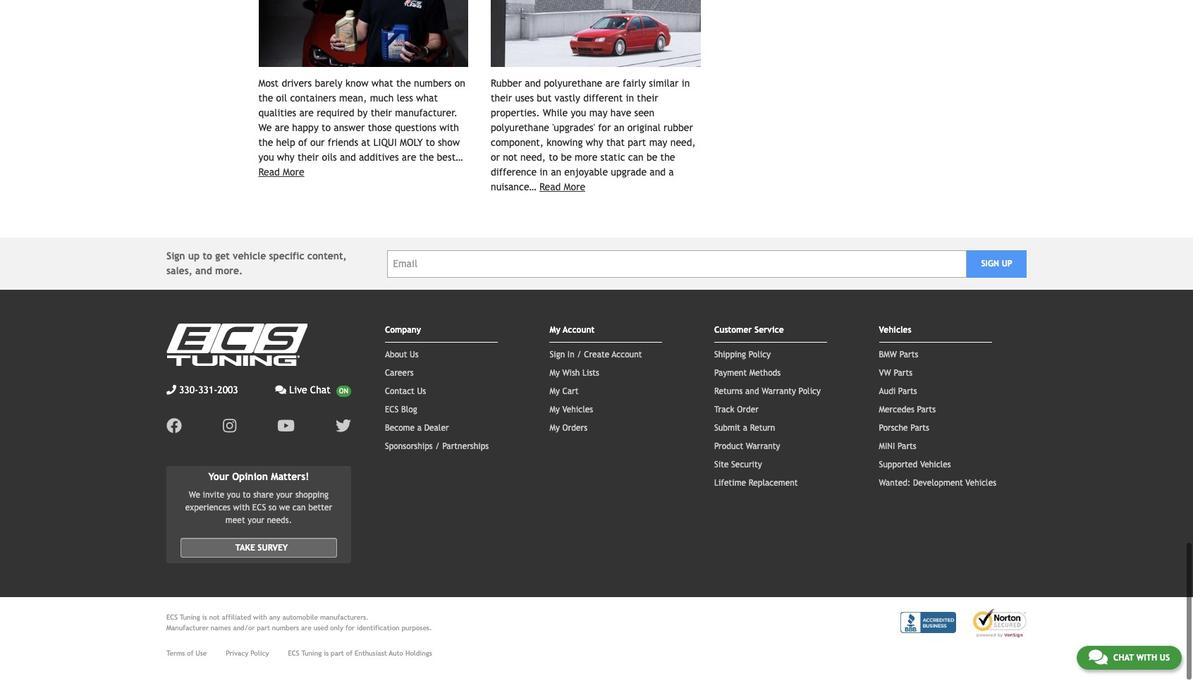 Task type: describe. For each thing, give the bounding box(es) containing it.
why inside rubber and polyurethane are fairly similar in their uses but vastly different in their properties. while you may have seen polyurethane 'upgrades' for an original rubber component, knowing why that part may need, or not need, to be more static can be the difference in an enjoyable upgrade and a nuisance…
[[586, 138, 604, 149]]

live chat link
[[275, 384, 351, 399]]

my for my vehicles
[[550, 406, 560, 416]]

liqui
[[373, 138, 397, 149]]

methods
[[750, 369, 781, 379]]

2 horizontal spatial of
[[346, 650, 353, 658]]

phone image
[[166, 386, 176, 396]]

can inside rubber and polyurethane are fairly similar in their uses but vastly different in their properties. while you may have seen polyurethane 'upgrades' for an original rubber component, knowing why that part may need, or not need, to be more static can be the difference in an enjoyable upgrade and a nuisance…
[[628, 152, 644, 164]]

the left help
[[259, 138, 273, 149]]

seen
[[635, 108, 655, 119]]

we invite you to share your shopping experiences with ecs so we can better meet your needs.
[[185, 491, 332, 526]]

0 vertical spatial an
[[614, 123, 625, 134]]

audi parts link
[[879, 387, 917, 397]]

additives
[[359, 152, 399, 164]]

you inside the most drivers barely know what the numbers on the oil containers mean, much less what qualities are required by their manufacturer. we are happy to answer those questions with the help of our friends at liqui moly to show you why their oils and additives are the best… read more
[[259, 152, 274, 164]]

twitter logo image
[[336, 419, 351, 435]]

difference
[[491, 167, 537, 179]]

my orders
[[550, 424, 588, 434]]

1 horizontal spatial more
[[564, 182, 586, 193]]

the inside rubber and polyurethane are fairly similar in their uses but vastly different in their properties. while you may have seen polyurethane 'upgrades' for an original rubber component, knowing why that part may need, or not need, to be more static can be the difference in an enjoyable upgrade and a nuisance…
[[661, 152, 675, 164]]

are inside ecs tuning is not affiliated with any automobile manufacturers. manufacturer names and/or part numbers are used only for identification purposes.
[[301, 625, 312, 633]]

content,
[[307, 251, 347, 263]]

ecs inside we invite you to share your shopping experiences with ecs so we can better meet your needs.
[[252, 504, 266, 514]]

you inside we invite you to share your shopping experiences with ecs so we can better meet your needs.
[[227, 491, 240, 501]]

sign up
[[982, 260, 1013, 270]]

take survey button
[[181, 539, 337, 559]]

with inside ecs tuning is not affiliated with any automobile manufacturers. manufacturer names and/or part numbers are used only for identification purposes.
[[253, 614, 267, 622]]

0 vertical spatial warranty
[[762, 387, 796, 397]]

instagram logo image
[[223, 419, 236, 435]]

not inside ecs tuning is not affiliated with any automobile manufacturers. manufacturer names and/or part numbers are used only for identification purposes.
[[209, 614, 220, 622]]

bmw parts
[[879, 351, 919, 361]]

2 horizontal spatial in
[[682, 78, 690, 90]]

vw parts link
[[879, 369, 913, 379]]

up for sign up to get vehicle specific content, sales, and more.
[[188, 251, 200, 263]]

on
[[455, 78, 466, 90]]

product
[[715, 442, 744, 452]]

can inside we invite you to share your shopping experiences with ecs so we can better meet your needs.
[[293, 504, 306, 514]]

enthusiast auto holdings link
[[355, 649, 432, 660]]

and inside the sign up to get vehicle specific content, sales, and more.
[[195, 266, 212, 277]]

more
[[575, 152, 598, 164]]

holdings
[[406, 650, 432, 658]]

in
[[568, 351, 575, 361]]

chat with us
[[1114, 653, 1170, 663]]

vw parts
[[879, 369, 913, 379]]

you inside rubber and polyurethane are fairly similar in their uses but vastly different in their properties. while you may have seen polyurethane 'upgrades' for an original rubber component, knowing why that part may need, or not need, to be more static can be the difference in an enjoyable upgrade and a nuisance…
[[571, 108, 587, 119]]

up for sign up
[[1002, 260, 1013, 270]]

we
[[279, 504, 290, 514]]

us for about us
[[410, 351, 419, 361]]

wanted: development vehicles link
[[879, 479, 997, 489]]

invite
[[203, 491, 224, 501]]

1 vertical spatial chat
[[1114, 653, 1134, 663]]

meet
[[226, 516, 245, 526]]

2003
[[218, 385, 238, 397]]

sign for sign in / create account
[[550, 351, 565, 361]]

and right the upgrade
[[650, 167, 666, 179]]

contact
[[385, 387, 415, 397]]

track
[[715, 406, 735, 416]]

my cart link
[[550, 387, 579, 397]]

0 horizontal spatial your
[[248, 516, 264, 526]]

parts for porsche parts
[[911, 424, 930, 434]]

why inside the most drivers barely know what the numbers on the oil containers mean, much less what qualities are required by their manufacturer. we are happy to answer those questions with the help of our friends at liqui moly to show you why their oils and additives are the best… read more
[[277, 152, 295, 164]]

product warranty link
[[715, 442, 781, 452]]

service
[[755, 326, 784, 336]]

customer
[[715, 326, 752, 336]]

2 vertical spatial part
[[331, 650, 344, 658]]

our
[[310, 138, 325, 149]]

drivers
[[282, 78, 312, 90]]

but
[[537, 93, 552, 105]]

live chat
[[289, 385, 331, 397]]

2 be from the left
[[647, 152, 658, 164]]

1 horizontal spatial need,
[[671, 138, 696, 149]]

for inside ecs tuning is not affiliated with any automobile manufacturers. manufacturer names and/or part numbers are used only for identification purposes.
[[346, 625, 355, 633]]

porsche parts link
[[879, 424, 930, 434]]

0 vertical spatial what
[[372, 78, 393, 90]]

for inside rubber and polyurethane are fairly similar in their uses but vastly different in their properties. while you may have seen polyurethane 'upgrades' for an original rubber component, knowing why that part may need, or not need, to be more static can be the difference in an enjoyable upgrade and a nuisance…
[[598, 123, 611, 134]]

privacy
[[226, 650, 248, 658]]

2 vertical spatial in
[[540, 167, 548, 179]]

supported
[[879, 461, 918, 471]]

required
[[317, 108, 355, 119]]

needs.
[[267, 516, 292, 526]]

tuning for part
[[302, 650, 322, 658]]

less
[[397, 93, 413, 105]]

their down the our
[[298, 152, 319, 164]]

ecs tuning is not affiliated with any automobile manufacturers. manufacturer names and/or part numbers are used only for identification purposes.
[[166, 614, 432, 633]]

shipping
[[715, 351, 746, 361]]

sign for sign up
[[982, 260, 1000, 270]]

ecs tuning image
[[166, 325, 308, 367]]

part inside ecs tuning is not affiliated with any automobile manufacturers. manufacturer names and/or part numbers are used only for identification purposes.
[[257, 625, 270, 633]]

of inside 'terms of use' link
[[187, 650, 194, 658]]

while
[[543, 108, 568, 119]]

rubber
[[491, 78, 522, 90]]

sign in / create account link
[[550, 351, 642, 361]]

2 vertical spatial us
[[1160, 653, 1170, 663]]

to inside the sign up to get vehicle specific content, sales, and more.
[[203, 251, 212, 263]]

ecs for ecs tuning is not affiliated with any automobile manufacturers. manufacturer names and/or part numbers are used only for identification purposes.
[[166, 614, 178, 622]]

moly
[[400, 138, 423, 149]]

parts for bmw parts
[[900, 351, 919, 361]]

youtube logo image
[[277, 419, 295, 435]]

become
[[385, 424, 415, 434]]

privacy policy link
[[226, 649, 269, 660]]

affiliated
[[222, 614, 251, 622]]

1 horizontal spatial what
[[416, 93, 438, 105]]

oils
[[322, 152, 337, 164]]

0 horizontal spatial need,
[[521, 152, 546, 164]]

and up order
[[746, 387, 759, 397]]

track order
[[715, 406, 759, 416]]

are inside rubber and polyurethane are fairly similar in their uses but vastly different in their properties. while you may have seen polyurethane 'upgrades' for an original rubber component, knowing why that part may need, or not need, to be more static can be the difference in an enjoyable upgrade and a nuisance…
[[606, 78, 620, 90]]

wish
[[563, 369, 580, 379]]

submit
[[715, 424, 741, 434]]

with inside we invite you to share your shopping experiences with ecs so we can better meet your needs.
[[233, 504, 250, 514]]

porsche parts
[[879, 424, 930, 434]]

matters!
[[271, 472, 309, 483]]

auto
[[389, 650, 403, 658]]

happy
[[292, 123, 319, 134]]

330-
[[179, 385, 198, 397]]

1 vertical spatial in
[[626, 93, 634, 105]]

site security link
[[715, 461, 762, 471]]

my vehicles link
[[550, 406, 593, 416]]

of inside the most drivers barely know what the numbers on the oil containers mean, much less what qualities are required by their manufacturer. we are happy to answer those questions with the help of our friends at liqui moly to show you why their oils and additives are the best… read more
[[298, 138, 307, 149]]

uses
[[515, 93, 534, 105]]

your opinion matters!
[[208, 472, 309, 483]]

0 vertical spatial polyurethane
[[544, 78, 603, 90]]

about us
[[385, 351, 419, 361]]

manufacturer.
[[395, 108, 458, 119]]

and inside the most drivers barely know what the numbers on the oil containers mean, much less what qualities are required by their manufacturer. we are happy to answer those questions with the help of our friends at liqui moly to show you why their oils and additives are the best… read more
[[340, 152, 356, 164]]

about
[[385, 351, 407, 361]]

company
[[385, 326, 421, 336]]

1 vertical spatial policy
[[799, 387, 821, 397]]

mini parts link
[[879, 442, 917, 452]]

vastly
[[555, 93, 581, 105]]

my wish lists link
[[550, 369, 600, 379]]

0 horizontal spatial account
[[563, 326, 595, 336]]

fairly
[[623, 78, 646, 90]]

my for my cart
[[550, 387, 560, 397]]

sign for sign up to get vehicle specific content, sales, and more.
[[166, 251, 185, 263]]

1 vertical spatial polyurethane
[[491, 123, 549, 134]]

most drivers barely know what the numbers on the oil containers mean, much less what qualities are required by their manufacturer. we are happy to answer those questions with the help of our friends at liqui moly to show you why their oils and additives are the best… read more
[[259, 78, 466, 179]]

have
[[611, 108, 632, 119]]

track order link
[[715, 406, 759, 416]]

sponsorships / partnerships
[[385, 442, 489, 452]]

take survey
[[235, 544, 288, 554]]

static
[[601, 152, 625, 164]]



Task type: locate. For each thing, give the bounding box(es) containing it.
bmw
[[879, 351, 897, 361]]

0 horizontal spatial numbers
[[272, 625, 299, 633]]

you right invite
[[227, 491, 240, 501]]

read right nuisance…
[[540, 182, 561, 193]]

payment methods link
[[715, 369, 781, 379]]

porsche
[[879, 424, 908, 434]]

are up help
[[275, 123, 289, 134]]

your right meet
[[248, 516, 264, 526]]

up inside the sign up to get vehicle specific content, sales, and more.
[[188, 251, 200, 263]]

vehicles up orders
[[563, 406, 593, 416]]

numbers
[[414, 78, 452, 90], [272, 625, 299, 633]]

my up 'my wish lists' link
[[550, 326, 561, 336]]

vehicles up wanted: development vehicles link
[[921, 461, 951, 471]]

live
[[289, 385, 307, 397]]

is for not
[[202, 614, 207, 622]]

or
[[491, 152, 500, 164]]

more down help
[[283, 167, 304, 179]]

1 horizontal spatial tuning
[[302, 650, 322, 658]]

0 horizontal spatial more
[[283, 167, 304, 179]]

1 vertical spatial is
[[324, 650, 329, 658]]

0 horizontal spatial part
[[257, 625, 270, 633]]

my for my account
[[550, 326, 561, 336]]

1 vertical spatial part
[[257, 625, 270, 633]]

read more link for most drivers barely know what the numbers on the oil containers mean, much less what qualities are required by their manufacturer. we are happy to answer those questions with the help of our friends at liqui moly to show you why their oils and additives are the best…
[[259, 167, 304, 179]]

a for customer service
[[743, 424, 748, 434]]

a left return
[[743, 424, 748, 434]]

policy for privacy policy
[[251, 650, 269, 658]]

to left the show
[[426, 138, 435, 149]]

0 horizontal spatial /
[[435, 442, 440, 452]]

become a dealer
[[385, 424, 449, 434]]

answer
[[334, 123, 365, 134]]

vehicle
[[233, 251, 266, 263]]

1 vertical spatial an
[[551, 167, 562, 179]]

development
[[913, 479, 963, 489]]

opinion
[[232, 472, 268, 483]]

my vehicles
[[550, 406, 593, 416]]

to left share
[[243, 491, 251, 501]]

read more link for rubber and polyurethane are fairly similar in their uses but vastly different in their properties. while you may have seen polyurethane 'upgrades' for an original rubber component, knowing why that part may need, or not need, to be more static can be the difference in an enjoyable upgrade and a nuisance…
[[540, 182, 586, 193]]

0 vertical spatial is
[[202, 614, 207, 622]]

their down much
[[371, 108, 392, 119]]

used
[[314, 625, 328, 633]]

1 horizontal spatial sign
[[550, 351, 565, 361]]

1 vertical spatial can
[[293, 504, 306, 514]]

vehicles right development
[[966, 479, 997, 489]]

by
[[357, 108, 368, 119]]

and up uses
[[525, 78, 541, 90]]

friends
[[328, 138, 358, 149]]

part down original
[[628, 138, 646, 149]]

ecs for ecs blog
[[385, 406, 399, 416]]

1 horizontal spatial in
[[626, 93, 634, 105]]

tuning inside ecs tuning is not affiliated with any automobile manufacturers. manufacturer names and/or part numbers are used only for identification purposes.
[[180, 614, 200, 622]]

questions
[[395, 123, 437, 134]]

1 my from the top
[[550, 326, 561, 336]]

to up the our
[[322, 123, 331, 134]]

/ down dealer
[[435, 442, 440, 452]]

1 horizontal spatial numbers
[[414, 78, 452, 90]]

careers link
[[385, 369, 414, 379]]

1 vertical spatial more
[[564, 182, 586, 193]]

can up the upgrade
[[628, 152, 644, 164]]

shipping policy
[[715, 351, 771, 361]]

1 vertical spatial need,
[[521, 152, 546, 164]]

shopping
[[295, 491, 329, 501]]

1 vertical spatial for
[[346, 625, 355, 633]]

a for company
[[417, 424, 422, 434]]

to
[[322, 123, 331, 134], [426, 138, 435, 149], [549, 152, 558, 164], [203, 251, 212, 263], [243, 491, 251, 501]]

nuisance…
[[491, 182, 537, 193]]

terms of use link
[[166, 649, 207, 660]]

identification
[[357, 625, 400, 633]]

payment
[[715, 369, 747, 379]]

2 horizontal spatial a
[[743, 424, 748, 434]]

so
[[269, 504, 277, 514]]

0 horizontal spatial for
[[346, 625, 355, 633]]

wanted:
[[879, 479, 911, 489]]

you down qualities
[[259, 152, 274, 164]]

order
[[737, 406, 759, 416]]

part down only
[[331, 650, 344, 658]]

0 vertical spatial your
[[276, 491, 293, 501]]

comments image for chat
[[1089, 649, 1108, 666]]

comments image inside live chat 'link'
[[275, 386, 286, 396]]

warranty down methods
[[762, 387, 796, 397]]

read more link down help
[[259, 167, 304, 179]]

0 vertical spatial may
[[590, 108, 608, 119]]

0 vertical spatial numbers
[[414, 78, 452, 90]]

ecs down ecs tuning is not affiliated with any automobile manufacturers. manufacturer names and/or part numbers are used only for identification purposes.
[[288, 650, 300, 658]]

my left orders
[[550, 424, 560, 434]]

0 horizontal spatial in
[[540, 167, 548, 179]]

Email email field
[[387, 251, 967, 278]]

is down used
[[324, 650, 329, 658]]

0 vertical spatial comments image
[[275, 386, 286, 396]]

to inside we invite you to share your shopping experiences with ecs so we can better meet your needs.
[[243, 491, 251, 501]]

the down rubber
[[661, 152, 675, 164]]

0 vertical spatial can
[[628, 152, 644, 164]]

you up 'upgrades'
[[571, 108, 587, 119]]

1 horizontal spatial why
[[586, 138, 604, 149]]

read more link down enjoyable
[[540, 182, 586, 193]]

comments image for live
[[275, 386, 286, 396]]

original
[[628, 123, 661, 134]]

1 vertical spatial tuning
[[302, 650, 322, 658]]

show
[[438, 138, 460, 149]]

3 my from the top
[[550, 387, 560, 397]]

privacy policy
[[226, 650, 269, 658]]

4 my from the top
[[550, 406, 560, 416]]

liqui moly products image
[[259, 0, 468, 68]]

mercedes
[[879, 406, 915, 416]]

audi parts
[[879, 387, 917, 397]]

of
[[298, 138, 307, 149], [187, 650, 194, 658], [346, 650, 353, 658]]

1 vertical spatial /
[[435, 442, 440, 452]]

polyurethane up component, at top
[[491, 123, 549, 134]]

payment methods
[[715, 369, 781, 379]]

up inside button
[[1002, 260, 1013, 270]]

best…
[[437, 152, 463, 164]]

a left dealer
[[417, 424, 422, 434]]

not right or
[[503, 152, 518, 164]]

1 horizontal spatial read more link
[[540, 182, 586, 193]]

wanted: development vehicles
[[879, 479, 997, 489]]

we inside we invite you to share your shopping experiences with ecs so we can better meet your needs.
[[189, 491, 200, 501]]

an up read more
[[551, 167, 562, 179]]

1 horizontal spatial can
[[628, 152, 644, 164]]

331-
[[198, 385, 218, 397]]

us for contact us
[[417, 387, 426, 397]]

ecs
[[385, 406, 399, 416], [252, 504, 266, 514], [166, 614, 178, 622], [288, 650, 300, 658]]

may down different on the top of the page
[[590, 108, 608, 119]]

we down qualities
[[259, 123, 272, 134]]

/ right in
[[577, 351, 582, 361]]

1 vertical spatial warranty
[[746, 442, 781, 452]]

in up read more
[[540, 167, 548, 179]]

1 vertical spatial what
[[416, 93, 438, 105]]

a inside rubber and polyurethane are fairly similar in their uses but vastly different in their properties. while you may have seen polyurethane 'upgrades' for an original rubber component, knowing why that part may need, or not need, to be more static can be the difference in an enjoyable upgrade and a nuisance…
[[669, 167, 674, 179]]

tuning up the manufacturer
[[180, 614, 200, 622]]

0 vertical spatial /
[[577, 351, 582, 361]]

ecs up the manufacturer
[[166, 614, 178, 622]]

and down friends
[[340, 152, 356, 164]]

read
[[259, 167, 280, 179], [540, 182, 561, 193]]

to down knowing
[[549, 152, 558, 164]]

warranty
[[762, 387, 796, 397], [746, 442, 781, 452]]

not inside rubber and polyurethane are fairly similar in their uses but vastly different in their properties. while you may have seen polyurethane 'upgrades' for an original rubber component, knowing why that part may need, or not need, to be more static can be the difference in an enjoyable upgrade and a nuisance…
[[503, 152, 518, 164]]

1 vertical spatial not
[[209, 614, 220, 622]]

chat
[[310, 385, 331, 397], [1114, 653, 1134, 663]]

ecs for ecs tuning is part of enthusiast auto holdings
[[288, 650, 300, 658]]

0 vertical spatial read
[[259, 167, 280, 179]]

contact us link
[[385, 387, 426, 397]]

supported vehicles link
[[879, 461, 951, 471]]

knowing
[[547, 138, 583, 149]]

those
[[368, 123, 392, 134]]

polyurethane up vastly
[[544, 78, 603, 90]]

parts for mini parts
[[898, 442, 917, 452]]

numbers inside ecs tuning is not affiliated with any automobile manufacturers. manufacturer names and/or part numbers are used only for identification purposes.
[[272, 625, 299, 633]]

5 my from the top
[[550, 424, 560, 434]]

much
[[370, 93, 394, 105]]

comments image left live
[[275, 386, 286, 396]]

2 horizontal spatial policy
[[799, 387, 821, 397]]

1 horizontal spatial not
[[503, 152, 518, 164]]

are down the automobile
[[301, 625, 312, 633]]

an down have
[[614, 123, 625, 134]]

my for my wish lists
[[550, 369, 560, 379]]

parts up porsche parts link
[[917, 406, 936, 416]]

0 vertical spatial account
[[563, 326, 595, 336]]

to inside rubber and polyurethane are fairly similar in their uses but vastly different in their properties. while you may have seen polyurethane 'upgrades' for an original rubber component, knowing why that part may need, or not need, to be more static can be the difference in an enjoyable upgrade and a nuisance…
[[549, 152, 558, 164]]

a right the upgrade
[[669, 167, 674, 179]]

0 vertical spatial policy
[[749, 351, 771, 361]]

0 vertical spatial why
[[586, 138, 604, 149]]

their down rubber
[[491, 93, 512, 105]]

site
[[715, 461, 729, 471]]

parts down 'mercedes parts' link
[[911, 424, 930, 434]]

with inside the most drivers barely know what the numbers on the oil containers mean, much less what qualities are required by their manufacturer. we are happy to answer those questions with the help of our friends at liqui moly to show you why their oils and additives are the best… read more
[[440, 123, 459, 134]]

0 vertical spatial part
[[628, 138, 646, 149]]

returns and warranty policy link
[[715, 387, 821, 397]]

careers
[[385, 369, 414, 379]]

1 horizontal spatial may
[[649, 138, 668, 149]]

a lowered and tuned vw jetta image
[[491, 0, 701, 68]]

1 horizontal spatial up
[[1002, 260, 1013, 270]]

ecs left so
[[252, 504, 266, 514]]

ecs tuning is part of enthusiast auto holdings
[[288, 650, 432, 658]]

orders
[[563, 424, 588, 434]]

1 horizontal spatial part
[[331, 650, 344, 658]]

1 horizontal spatial chat
[[1114, 653, 1134, 663]]

the
[[396, 78, 411, 90], [259, 93, 273, 105], [259, 138, 273, 149], [419, 152, 434, 164], [661, 152, 675, 164]]

is inside ecs tuning is not affiliated with any automobile manufacturers. manufacturer names and/or part numbers are used only for identification purposes.
[[202, 614, 207, 622]]

shipping policy link
[[715, 351, 771, 361]]

parts up 'mercedes parts' link
[[899, 387, 917, 397]]

barely
[[315, 78, 343, 90]]

0 vertical spatial read more link
[[259, 167, 304, 179]]

1 vertical spatial your
[[248, 516, 264, 526]]

different
[[584, 93, 623, 105]]

0 horizontal spatial comments image
[[275, 386, 286, 396]]

parts right bmw on the right
[[900, 351, 919, 361]]

automobile
[[282, 614, 318, 622]]

my down my cart link
[[550, 406, 560, 416]]

be up the upgrade
[[647, 152, 658, 164]]

more inside the most drivers barely know what the numbers on the oil containers mean, much less what qualities are required by their manufacturer. we are happy to answer those questions with the help of our friends at liqui moly to show you why their oils and additives are the best… read more
[[283, 167, 304, 179]]

in right "similar"
[[682, 78, 690, 90]]

2 vertical spatial you
[[227, 491, 240, 501]]

are up different on the top of the page
[[606, 78, 620, 90]]

0 horizontal spatial of
[[187, 650, 194, 658]]

0 vertical spatial not
[[503, 152, 518, 164]]

purposes.
[[402, 625, 432, 633]]

sign up button
[[967, 251, 1027, 278]]

read inside the most drivers barely know what the numbers on the oil containers mean, much less what qualities are required by their manufacturer. we are happy to answer those questions with the help of our friends at liqui moly to show you why their oils and additives are the best… read more
[[259, 167, 280, 179]]

any
[[269, 614, 280, 622]]

for up that
[[598, 123, 611, 134]]

vehicles up bmw parts
[[879, 326, 912, 336]]

sign inside button
[[982, 260, 1000, 270]]

my for my orders
[[550, 424, 560, 434]]

sales,
[[166, 266, 192, 277]]

my left cart
[[550, 387, 560, 397]]

1 horizontal spatial account
[[612, 351, 642, 361]]

ecs left blog
[[385, 406, 399, 416]]

comments image left chat with us
[[1089, 649, 1108, 666]]

1 horizontal spatial comments image
[[1089, 649, 1108, 666]]

chat inside 'link'
[[310, 385, 331, 397]]

know
[[346, 78, 369, 90]]

policy for shipping policy
[[749, 351, 771, 361]]

1 vertical spatial why
[[277, 152, 295, 164]]

we up experiences
[[189, 491, 200, 501]]

comments image
[[275, 386, 286, 396], [1089, 649, 1108, 666]]

numbers left on
[[414, 78, 452, 90]]

1 vertical spatial account
[[612, 351, 642, 361]]

parts for vw parts
[[894, 369, 913, 379]]

we inside the most drivers barely know what the numbers on the oil containers mean, much less what qualities are required by their manufacturer. we are happy to answer those questions with the help of our friends at liqui moly to show you why their oils and additives are the best… read more
[[259, 123, 272, 134]]

enjoyable
[[565, 167, 608, 179]]

manufacturer
[[166, 625, 209, 633]]

2 horizontal spatial part
[[628, 138, 646, 149]]

2 horizontal spatial sign
[[982, 260, 1000, 270]]

are down moly
[[402, 152, 416, 164]]

1 horizontal spatial policy
[[749, 351, 771, 361]]

sign inside the sign up to get vehicle specific content, sales, and more.
[[166, 251, 185, 263]]

1 horizontal spatial you
[[259, 152, 274, 164]]

blog
[[401, 406, 417, 416]]

may down original
[[649, 138, 668, 149]]

in down fairly
[[626, 93, 634, 105]]

read down help
[[259, 167, 280, 179]]

names
[[211, 625, 231, 633]]

oil
[[276, 93, 287, 105]]

more down enjoyable
[[564, 182, 586, 193]]

and right sales,
[[195, 266, 212, 277]]

lists
[[583, 369, 600, 379]]

what up the manufacturer. in the left top of the page
[[416, 93, 438, 105]]

lifetime
[[715, 479, 746, 489]]

0 vertical spatial chat
[[310, 385, 331, 397]]

facebook logo image
[[166, 419, 182, 435]]

parts right vw
[[894, 369, 913, 379]]

not up names at the left of the page
[[209, 614, 220, 622]]

your up 'we'
[[276, 491, 293, 501]]

need, down rubber
[[671, 138, 696, 149]]

2 horizontal spatial you
[[571, 108, 587, 119]]

tuning for not
[[180, 614, 200, 622]]

account right create
[[612, 351, 642, 361]]

their up seen
[[637, 93, 659, 105]]

0 horizontal spatial tuning
[[180, 614, 200, 622]]

tuning down used
[[302, 650, 322, 658]]

are up happy
[[299, 108, 314, 119]]

experiences
[[185, 504, 231, 514]]

contact us
[[385, 387, 426, 397]]

submit a return link
[[715, 424, 775, 434]]

330-331-2003 link
[[166, 384, 238, 399]]

why up "more" on the top of the page
[[586, 138, 604, 149]]

2 my from the top
[[550, 369, 560, 379]]

0 vertical spatial us
[[410, 351, 419, 361]]

that
[[607, 138, 625, 149]]

ecs inside ecs tuning is not affiliated with any automobile manufacturers. manufacturer names and/or part numbers are used only for identification purposes.
[[166, 614, 178, 622]]

the up less in the top left of the page
[[396, 78, 411, 90]]

part inside rubber and polyurethane are fairly similar in their uses but vastly different in their properties. while you may have seen polyurethane 'upgrades' for an original rubber component, knowing why that part may need, or not need, to be more static can be the difference in an enjoyable upgrade and a nuisance…
[[628, 138, 646, 149]]

the down moly
[[419, 152, 434, 164]]

component,
[[491, 138, 544, 149]]

up
[[188, 251, 200, 263], [1002, 260, 1013, 270]]

1 vertical spatial you
[[259, 152, 274, 164]]

1 horizontal spatial a
[[669, 167, 674, 179]]

0 horizontal spatial up
[[188, 251, 200, 263]]

numbers down any
[[272, 625, 299, 633]]

of left use on the left of page
[[187, 650, 194, 658]]

0 vertical spatial we
[[259, 123, 272, 134]]

0 horizontal spatial read more link
[[259, 167, 304, 179]]

0 horizontal spatial is
[[202, 614, 207, 622]]

upgrade
[[611, 167, 647, 179]]

numbers inside the most drivers barely know what the numbers on the oil containers mean, much less what qualities are required by their manufacturer. we are happy to answer those questions with the help of our friends at liqui moly to show you why their oils and additives are the best… read more
[[414, 78, 452, 90]]

1 be from the left
[[561, 152, 572, 164]]

my left wish
[[550, 369, 560, 379]]

0 horizontal spatial be
[[561, 152, 572, 164]]

0 horizontal spatial can
[[293, 504, 306, 514]]

comments image inside chat with us link
[[1089, 649, 1108, 666]]

what up much
[[372, 78, 393, 90]]

1 horizontal spatial your
[[276, 491, 293, 501]]

1 horizontal spatial an
[[614, 123, 625, 134]]

account up in
[[563, 326, 595, 336]]

to left get at left top
[[203, 251, 212, 263]]

mercedes parts link
[[879, 406, 936, 416]]

0 horizontal spatial we
[[189, 491, 200, 501]]

0 horizontal spatial a
[[417, 424, 422, 434]]

mercedes parts
[[879, 406, 936, 416]]

read more link
[[259, 167, 304, 179], [540, 182, 586, 193]]

for down manufacturers.
[[346, 625, 355, 633]]

0 horizontal spatial an
[[551, 167, 562, 179]]

0 horizontal spatial read
[[259, 167, 280, 179]]

1 vertical spatial we
[[189, 491, 200, 501]]

why down help
[[277, 152, 295, 164]]

is up the manufacturer
[[202, 614, 207, 622]]

parts for mercedes parts
[[917, 406, 936, 416]]

0 horizontal spatial not
[[209, 614, 220, 622]]

in
[[682, 78, 690, 90], [626, 93, 634, 105], [540, 167, 548, 179]]

0 vertical spatial tuning
[[180, 614, 200, 622]]

can right 'we'
[[293, 504, 306, 514]]

0 horizontal spatial what
[[372, 78, 393, 90]]

of left enthusiast
[[346, 650, 353, 658]]

ecs blog
[[385, 406, 417, 416]]

need, down component, at top
[[521, 152, 546, 164]]

dealer
[[424, 424, 449, 434]]

1 horizontal spatial for
[[598, 123, 611, 134]]

1 horizontal spatial we
[[259, 123, 272, 134]]

1 horizontal spatial is
[[324, 650, 329, 658]]

0 vertical spatial need,
[[671, 138, 696, 149]]

of left the our
[[298, 138, 307, 149]]

the down most
[[259, 93, 273, 105]]

warranty down return
[[746, 442, 781, 452]]

1 vertical spatial us
[[417, 387, 426, 397]]

rubber and polyurethane are fairly similar in their uses but vastly different in their properties. while you may have seen polyurethane 'upgrades' for an original rubber component, knowing why that part may need, or not need, to be more static can be the difference in an enjoyable upgrade and a nuisance…
[[491, 78, 696, 193]]

parts for audi parts
[[899, 387, 917, 397]]

1 horizontal spatial be
[[647, 152, 658, 164]]

1 horizontal spatial read
[[540, 182, 561, 193]]

be down knowing
[[561, 152, 572, 164]]

sign
[[166, 251, 185, 263], [982, 260, 1000, 270], [550, 351, 565, 361]]

is for part
[[324, 650, 329, 658]]

1 vertical spatial read more link
[[540, 182, 586, 193]]



Task type: vqa. For each thing, say whether or not it's contained in the screenshot.
what to the bottom
yes



